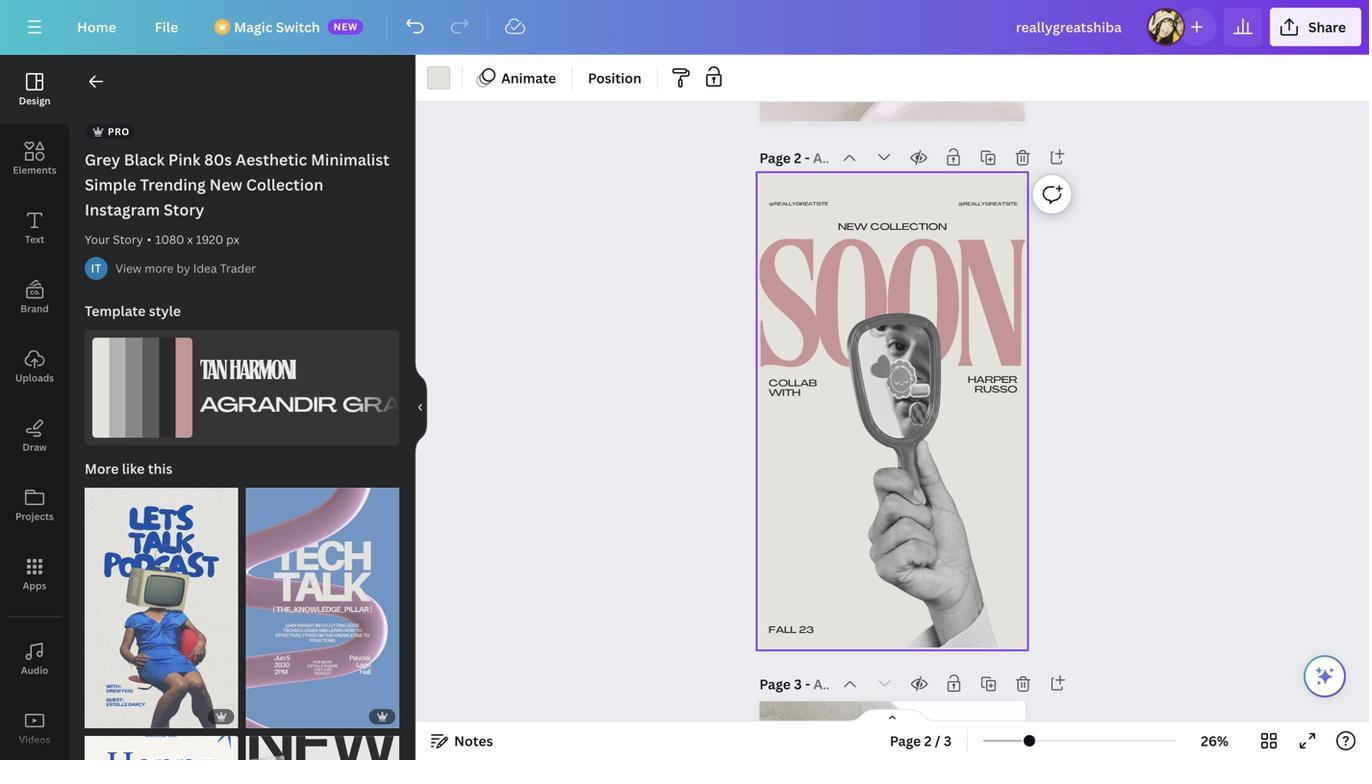 Task type: describe. For each thing, give the bounding box(es) containing it.
minimalist
[[311, 149, 390, 170]]

design
[[19, 94, 51, 107]]

harper russo
[[968, 376, 1018, 395]]

videos
[[19, 734, 51, 747]]

fall
[[769, 627, 797, 636]]

page for page 3
[[760, 675, 791, 694]]

your story
[[85, 232, 143, 247]]

position
[[588, 69, 642, 87]]

design button
[[0, 55, 69, 124]]

canva assistant image
[[1314, 665, 1337, 688]]

text button
[[0, 193, 69, 263]]

px
[[226, 232, 239, 247]]

x
[[187, 232, 193, 247]]

new collection
[[838, 223, 947, 232]]

uploads button
[[0, 332, 69, 401]]

side panel tab list
[[0, 55, 69, 760]]

fall 23
[[769, 627, 814, 636]]

apps button
[[0, 540, 69, 609]]

pro
[[108, 125, 130, 138]]

23
[[799, 627, 814, 636]]

collab
[[769, 380, 817, 389]]

1920
[[196, 232, 223, 247]]

@reallygreatsite @reallygreatsite
[[769, 202, 1018, 207]]

- for page 3 -
[[806, 675, 811, 694]]

uploads
[[15, 372, 54, 385]]

1 horizontal spatial 3
[[794, 675, 802, 694]]

Design title text field
[[1001, 8, 1140, 46]]

of
[[103, 710, 117, 723]]

trending
[[140, 174, 206, 195]]

idea trader element
[[85, 257, 108, 280]]

pink
[[168, 149, 201, 170]]

2 for /
[[925, 732, 932, 750]]

more
[[85, 460, 119, 478]]

audio
[[21, 664, 48, 677]]

magic switch
[[234, 18, 320, 36]]

your
[[85, 232, 110, 247]]

template
[[85, 302, 146, 320]]

russo
[[975, 386, 1018, 395]]

share button
[[1271, 8, 1362, 46]]

share
[[1309, 18, 1347, 36]]

grey black  pink 80s aesthetic minimalist simple trending new collection instagram story
[[85, 149, 390, 220]]

page title text field for page 2 -
[[813, 148, 829, 167]]

1080
[[155, 232, 184, 247]]

collab with
[[769, 380, 817, 398]]

elements
[[13, 164, 57, 177]]

80s
[[204, 149, 232, 170]]

animate
[[502, 69, 556, 87]]

page 2 / 3
[[890, 732, 952, 750]]

blue and beige typography clean news podcast your story group
[[85, 477, 238, 729]]

agrandir grand
[[200, 397, 439, 417]]

harper
[[968, 376, 1018, 386]]

this
[[148, 460, 173, 478]]

tan
[[200, 360, 226, 386]]

style
[[149, 302, 181, 320]]

harmoni
[[230, 360, 295, 386]]

text
[[25, 233, 44, 246]]

trader
[[220, 260, 256, 276]]

1 vertical spatial story
[[113, 232, 143, 247]]

2 for -
[[794, 149, 802, 167]]

notes
[[454, 732, 493, 750]]



Task type: locate. For each thing, give the bounding box(es) containing it.
page 2 / 3 button
[[883, 726, 960, 757]]

page title text field down 23
[[814, 675, 829, 694]]

collection
[[871, 223, 947, 232]]

projects
[[15, 510, 54, 523]]

1 vertical spatial 3
[[120, 710, 126, 723]]

grey modern new collection denim fashion instagram story group
[[246, 725, 399, 760]]

new
[[209, 174, 243, 195]]

0 vertical spatial page
[[760, 149, 791, 167]]

more
[[145, 260, 174, 276]]

modern abstract typography tech talk event your story image
[[246, 488, 399, 729]]

3 right /
[[944, 732, 952, 750]]

idea
[[193, 260, 217, 276]]

page title text field up @reallygreatsite @reallygreatsite
[[813, 148, 829, 167]]

brand
[[20, 302, 49, 315]]

0 horizontal spatial 3
[[120, 710, 126, 723]]

3 inside blue and beige typography clean news podcast your story group
[[120, 710, 126, 723]]

@reallygreatsite
[[958, 202, 1018, 207], [769, 202, 829, 207]]

0 vertical spatial story
[[164, 199, 204, 220]]

1080 x 1920 px
[[155, 232, 239, 247]]

3
[[794, 675, 802, 694], [120, 710, 126, 723], [944, 732, 952, 750]]

new down @reallygreatsite @reallygreatsite
[[838, 223, 868, 232]]

-
[[805, 149, 810, 167], [806, 675, 811, 694]]

view more by idea trader
[[116, 260, 256, 276]]

0 vertical spatial new
[[334, 20, 358, 33]]

3 inside button
[[944, 732, 952, 750]]

1 horizontal spatial story
[[164, 199, 204, 220]]

home link
[[62, 8, 132, 46]]

1 vertical spatial -
[[806, 675, 811, 694]]

0 vertical spatial page title text field
[[813, 148, 829, 167]]

home
[[77, 18, 116, 36]]

page for page 2
[[760, 149, 791, 167]]

page
[[760, 149, 791, 167], [760, 675, 791, 694], [890, 732, 922, 750]]

2 @reallygreatsite from the left
[[769, 202, 829, 207]]

/
[[935, 732, 941, 750]]

new right switch
[[334, 20, 358, 33]]

position button
[[581, 63, 650, 93]]

elements button
[[0, 124, 69, 193]]

3 down fall 23
[[794, 675, 802, 694]]

story
[[164, 199, 204, 220], [113, 232, 143, 247]]

grey
[[85, 149, 120, 170]]

1 - from the top
[[805, 149, 810, 167]]

draw button
[[0, 401, 69, 471]]

blue and beige retro happy hour instagram story image
[[85, 736, 238, 760]]

with
[[769, 389, 801, 398]]

file
[[155, 18, 178, 36]]

1 vertical spatial new
[[838, 223, 868, 232]]

#e4e2dd image
[[427, 66, 451, 90], [427, 66, 451, 90]]

template style
[[85, 302, 181, 320]]

modern abstract typography tech talk event your story group
[[246, 477, 399, 729]]

new for new
[[334, 20, 358, 33]]

by
[[177, 260, 190, 276]]

notes button
[[424, 726, 501, 757]]

26% button
[[1184, 726, 1247, 757]]

draw
[[23, 441, 47, 454]]

1 of 3
[[94, 710, 126, 723]]

switch
[[276, 18, 320, 36]]

2 inside button
[[925, 732, 932, 750]]

1 @reallygreatsite from the left
[[958, 202, 1018, 207]]

file button
[[139, 8, 194, 46]]

more like this
[[85, 460, 173, 478]]

blue and beige retro happy hour instagram story group
[[85, 725, 238, 760]]

2 page title text field from the top
[[814, 675, 829, 694]]

1 horizontal spatial @reallygreatsite
[[958, 202, 1018, 207]]

new inside main menu bar
[[334, 20, 358, 33]]

1 horizontal spatial 2
[[925, 732, 932, 750]]

black
[[124, 149, 165, 170]]

new
[[334, 20, 358, 33], [838, 223, 868, 232]]

2 vertical spatial 3
[[944, 732, 952, 750]]

3 right of
[[120, 710, 126, 723]]

1 page title text field from the top
[[813, 148, 829, 167]]

projects button
[[0, 471, 69, 540]]

page inside page 2 / 3 button
[[890, 732, 922, 750]]

animate button
[[471, 63, 564, 93]]

0 vertical spatial 3
[[794, 675, 802, 694]]

simple
[[85, 174, 136, 195]]

0 horizontal spatial story
[[113, 232, 143, 247]]

2
[[794, 149, 802, 167], [925, 732, 932, 750]]

view more by idea trader button
[[116, 259, 256, 278]]

page title text field for page 3 -
[[814, 675, 829, 694]]

new for new collection
[[838, 223, 868, 232]]

26%
[[1202, 732, 1229, 750]]

1 horizontal spatial new
[[838, 223, 868, 232]]

1 vertical spatial page
[[760, 675, 791, 694]]

grey modern new collection denim fashion instagram story image
[[246, 736, 399, 760]]

2 horizontal spatial 3
[[944, 732, 952, 750]]

0 horizontal spatial @reallygreatsite
[[769, 202, 829, 207]]

2 - from the top
[[806, 675, 811, 694]]

aesthetic
[[236, 149, 307, 170]]

tan harmoni
[[200, 360, 295, 386]]

0 horizontal spatial new
[[334, 20, 358, 33]]

main menu bar
[[0, 0, 1370, 55]]

agrandir
[[200, 397, 337, 417]]

2 vertical spatial page
[[890, 732, 922, 750]]

instagram
[[85, 199, 160, 220]]

apps
[[23, 580, 47, 592]]

Page title text field
[[813, 148, 829, 167], [814, 675, 829, 694]]

audio button
[[0, 625, 69, 694]]

hide image
[[415, 361, 427, 454]]

1
[[94, 710, 100, 723]]

page 2 -
[[760, 149, 813, 167]]

show pages image
[[847, 708, 939, 724]]

story inside grey black  pink 80s aesthetic minimalist simple trending new collection instagram story
[[164, 199, 204, 220]]

videos button
[[0, 694, 69, 760]]

collection
[[246, 174, 324, 195]]

soon
[[755, 239, 1018, 408]]

0 vertical spatial -
[[805, 149, 810, 167]]

like
[[122, 460, 145, 478]]

1 vertical spatial page title text field
[[814, 675, 829, 694]]

grand
[[343, 397, 439, 417]]

page 3 -
[[760, 675, 814, 694]]

story down trending
[[164, 199, 204, 220]]

idea trader image
[[85, 257, 108, 280]]

0 vertical spatial 2
[[794, 149, 802, 167]]

view
[[116, 260, 142, 276]]

- for page 2 -
[[805, 149, 810, 167]]

story up view
[[113, 232, 143, 247]]

brand button
[[0, 263, 69, 332]]

magic
[[234, 18, 273, 36]]

1 vertical spatial 2
[[925, 732, 932, 750]]

0 horizontal spatial 2
[[794, 149, 802, 167]]



Task type: vqa. For each thing, say whether or not it's contained in the screenshot.
TRY
no



